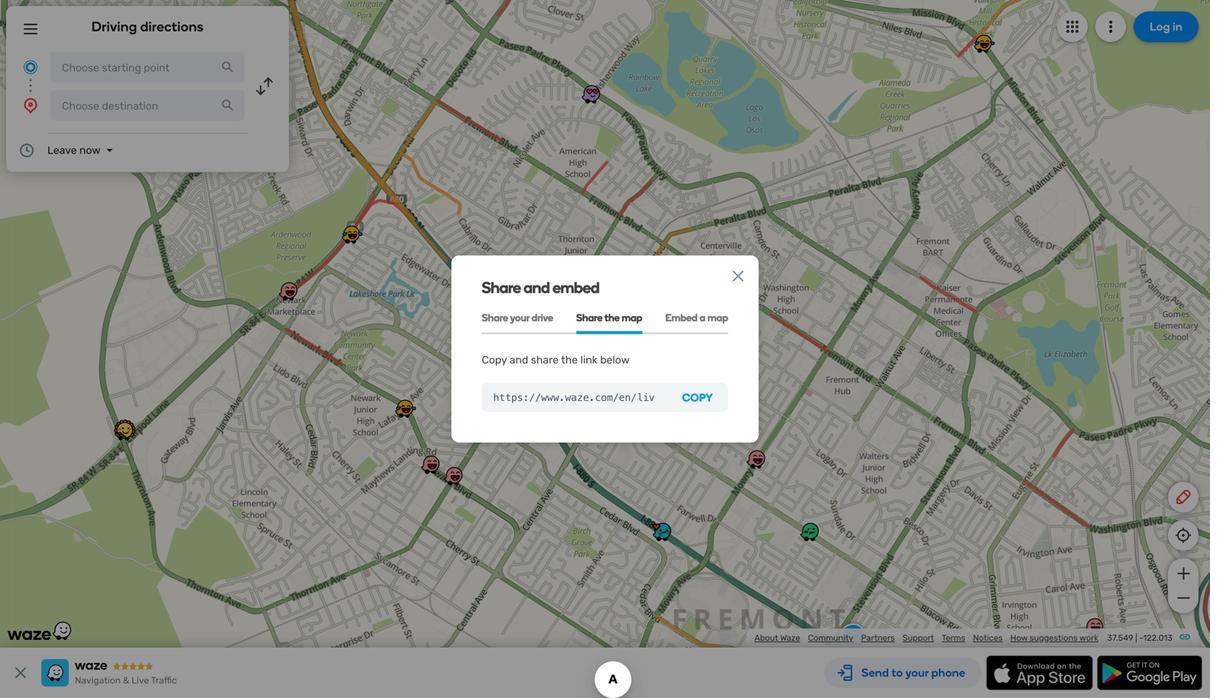Task type: locate. For each thing, give the bounding box(es) containing it.
share inside share the map link
[[576, 312, 603, 324]]

the left 'link'
[[561, 354, 578, 367]]

copy
[[482, 354, 507, 367], [682, 391, 713, 404]]

0 vertical spatial the
[[604, 312, 620, 324]]

driving directions
[[91, 18, 204, 35]]

embed
[[665, 312, 698, 324]]

and up drive
[[524, 279, 550, 297]]

0 horizontal spatial the
[[561, 354, 578, 367]]

and for share
[[524, 279, 550, 297]]

notices link
[[973, 633, 1003, 644]]

and left the share
[[509, 354, 528, 367]]

leave
[[47, 144, 77, 157]]

community
[[808, 633, 853, 644]]

Choose starting point text field
[[50, 52, 245, 83]]

share inside share your drive link
[[482, 312, 508, 324]]

live
[[132, 676, 149, 686]]

driving
[[91, 18, 137, 35]]

Choose destination text field
[[50, 90, 245, 121]]

share the map link
[[576, 303, 642, 335]]

share down embed
[[576, 312, 603, 324]]

terms link
[[942, 633, 966, 644]]

1 horizontal spatial map
[[708, 312, 728, 324]]

a
[[700, 312, 706, 324]]

below
[[600, 354, 630, 367]]

your
[[510, 312, 530, 324]]

share for share and embed
[[482, 279, 521, 297]]

map right a
[[708, 312, 728, 324]]

embed a map
[[665, 312, 728, 324]]

share left your
[[482, 312, 508, 324]]

0 vertical spatial copy
[[482, 354, 507, 367]]

1 horizontal spatial the
[[604, 312, 620, 324]]

share
[[482, 279, 521, 297], [482, 312, 508, 324], [576, 312, 603, 324]]

share the map
[[576, 312, 642, 324]]

map up below
[[622, 312, 642, 324]]

1 vertical spatial copy
[[682, 391, 713, 404]]

x image
[[729, 267, 747, 286]]

copy for copy
[[682, 391, 713, 404]]

copy inside button
[[682, 391, 713, 404]]

and
[[524, 279, 550, 297], [509, 354, 528, 367]]

1 vertical spatial and
[[509, 354, 528, 367]]

1 map from the left
[[622, 312, 642, 324]]

the
[[604, 312, 620, 324], [561, 354, 578, 367]]

partners link
[[861, 633, 895, 644]]

x image
[[11, 664, 30, 683]]

0 vertical spatial and
[[524, 279, 550, 297]]

map
[[622, 312, 642, 324], [708, 312, 728, 324]]

2 map from the left
[[708, 312, 728, 324]]

copy and share the link below
[[482, 354, 630, 367]]

0 horizontal spatial copy
[[482, 354, 507, 367]]

link image
[[1179, 631, 1191, 644]]

1 vertical spatial the
[[561, 354, 578, 367]]

zoom in image
[[1174, 565, 1193, 583]]

navigation & live traffic
[[75, 676, 177, 686]]

37.549 | -122.013
[[1107, 633, 1173, 644]]

1 horizontal spatial copy
[[682, 391, 713, 404]]

0 horizontal spatial map
[[622, 312, 642, 324]]

leave now
[[47, 144, 100, 157]]

None field
[[482, 383, 667, 412]]

share up share your drive
[[482, 279, 521, 297]]

map for embed a map
[[708, 312, 728, 324]]

|
[[1135, 633, 1137, 644]]

the up below
[[604, 312, 620, 324]]

directions
[[140, 18, 204, 35]]

37.549
[[1107, 633, 1133, 644]]



Task type: vqa. For each thing, say whether or not it's contained in the screenshot.
Traffic
yes



Task type: describe. For each thing, give the bounding box(es) containing it.
and for copy
[[509, 354, 528, 367]]

map for share the map
[[622, 312, 642, 324]]

about waze community partners support terms notices how suggestions work
[[754, 633, 1098, 644]]

partners
[[861, 633, 895, 644]]

current location image
[[21, 58, 40, 76]]

waze
[[780, 633, 800, 644]]

share for share the map
[[576, 312, 603, 324]]

embed
[[553, 279, 599, 297]]

embed a map link
[[665, 303, 728, 335]]

about waze link
[[754, 633, 800, 644]]

about
[[754, 633, 778, 644]]

notices
[[973, 633, 1003, 644]]

support link
[[903, 633, 934, 644]]

&
[[123, 676, 129, 686]]

share and embed
[[482, 279, 599, 297]]

navigation
[[75, 676, 121, 686]]

share for share your drive
[[482, 312, 508, 324]]

location image
[[21, 96, 40, 115]]

now
[[79, 144, 100, 157]]

how suggestions work link
[[1010, 633, 1098, 644]]

support
[[903, 633, 934, 644]]

clock image
[[18, 141, 36, 160]]

share your drive link
[[482, 303, 553, 335]]

copy for copy and share the link below
[[482, 354, 507, 367]]

terms
[[942, 633, 966, 644]]

community link
[[808, 633, 853, 644]]

work
[[1080, 633, 1098, 644]]

how
[[1010, 633, 1028, 644]]

copy button
[[667, 383, 728, 412]]

zoom out image
[[1174, 589, 1193, 608]]

122.013
[[1143, 633, 1173, 644]]

suggestions
[[1030, 633, 1078, 644]]

the inside share the map link
[[604, 312, 620, 324]]

-
[[1139, 633, 1143, 644]]

drive
[[532, 312, 553, 324]]

pencil image
[[1174, 488, 1193, 507]]

share your drive
[[482, 312, 553, 324]]

traffic
[[151, 676, 177, 686]]

link
[[580, 354, 598, 367]]

share
[[531, 354, 559, 367]]



